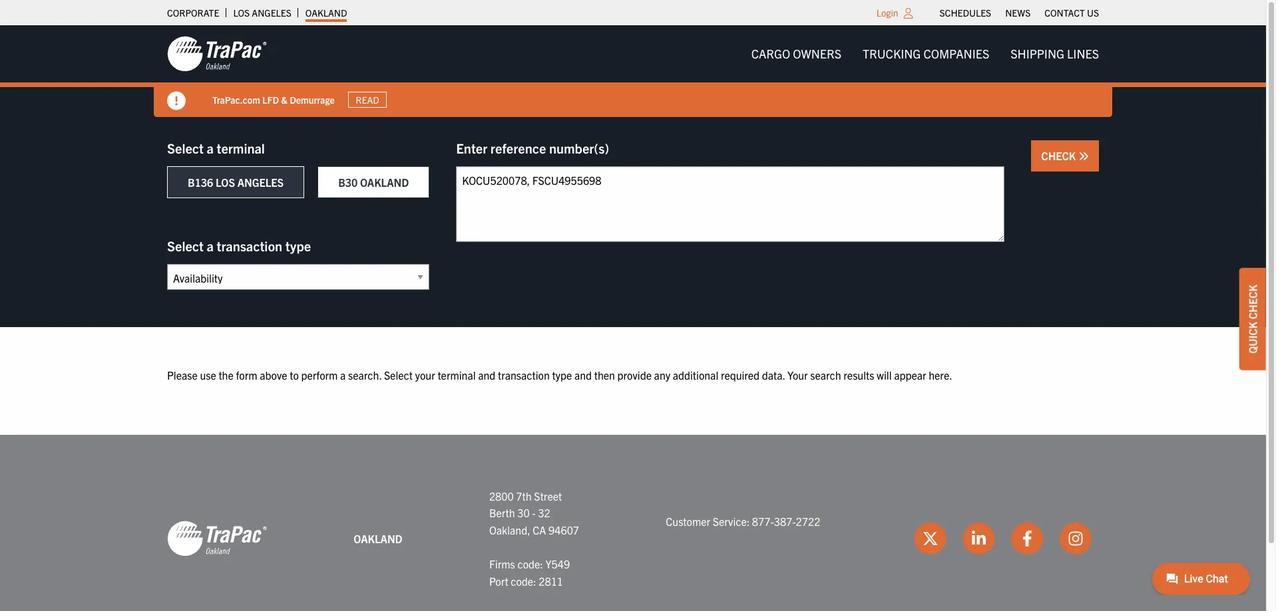 Task type: describe. For each thing, give the bounding box(es) containing it.
menu bar containing schedules
[[933, 3, 1106, 22]]

select a terminal
[[167, 140, 265, 156]]

please
[[167, 369, 198, 382]]

1 vertical spatial angeles
[[237, 176, 284, 189]]

0 vertical spatial code:
[[518, 558, 543, 571]]

footer containing 2800 7th street
[[0, 435, 1266, 612]]

oakland,
[[489, 524, 530, 537]]

data.
[[762, 369, 785, 382]]

2722
[[796, 515, 820, 529]]

port
[[489, 575, 508, 588]]

contact us
[[1045, 7, 1099, 19]]

trucking companies
[[863, 46, 990, 61]]

corporate
[[167, 7, 219, 19]]

select a transaction type
[[167, 238, 311, 254]]

firms
[[489, 558, 515, 571]]

oakland inside footer
[[354, 532, 403, 546]]

required
[[721, 369, 760, 382]]

news
[[1005, 7, 1031, 19]]

387-
[[774, 515, 796, 529]]

here.
[[929, 369, 953, 382]]

ca
[[533, 524, 546, 537]]

2811
[[539, 575, 563, 588]]

0 vertical spatial type
[[285, 238, 311, 254]]

y549
[[546, 558, 570, 571]]

enter reference number(s)
[[456, 140, 609, 156]]

news link
[[1005, 3, 1031, 22]]

banner containing cargo owners
[[0, 25, 1276, 117]]

b30
[[338, 176, 358, 189]]

schedules
[[940, 7, 991, 19]]

solid image
[[167, 92, 186, 111]]

login link
[[877, 7, 898, 19]]

results
[[844, 369, 874, 382]]

oakland image inside banner
[[167, 35, 267, 73]]

1 vertical spatial code:
[[511, 575, 536, 588]]

0 vertical spatial los
[[233, 7, 250, 19]]

your
[[788, 369, 808, 382]]

trapac.com
[[212, 94, 260, 106]]

cargo owners link
[[741, 40, 852, 67]]

94607
[[549, 524, 579, 537]]

0 vertical spatial terminal
[[217, 140, 265, 156]]

check button
[[1032, 140, 1099, 172]]

us
[[1087, 7, 1099, 19]]

search
[[810, 369, 841, 382]]

1 horizontal spatial check
[[1246, 285, 1260, 319]]

los angeles
[[233, 7, 291, 19]]

perform
[[301, 369, 338, 382]]

quick check link
[[1240, 268, 1266, 370]]

7th
[[516, 490, 532, 503]]

1 horizontal spatial terminal
[[438, 369, 476, 382]]

trucking companies link
[[852, 40, 1000, 67]]

please use the form above to perform a search. select your terminal and transaction type and then provide any additional required data. your search results will appear here.
[[167, 369, 953, 382]]

form
[[236, 369, 257, 382]]

shipping lines
[[1011, 46, 1099, 61]]

read
[[356, 94, 379, 106]]

2 oakland image from the top
[[167, 521, 267, 558]]

&
[[281, 94, 288, 106]]

number(s)
[[549, 140, 609, 156]]

reference
[[491, 140, 546, 156]]

then
[[594, 369, 615, 382]]

oakland link
[[305, 3, 347, 22]]



Task type: locate. For each thing, give the bounding box(es) containing it.
lfd
[[262, 94, 279, 106]]

a
[[207, 140, 214, 156], [207, 238, 214, 254], [340, 369, 346, 382]]

enter
[[456, 140, 488, 156]]

a for terminal
[[207, 140, 214, 156]]

solid image
[[1079, 151, 1089, 162]]

los
[[233, 7, 250, 19], [216, 176, 235, 189]]

Enter reference number(s) text field
[[456, 166, 1005, 242]]

0 vertical spatial transaction
[[217, 238, 282, 254]]

service:
[[713, 515, 750, 529]]

use
[[200, 369, 216, 382]]

a left search.
[[340, 369, 346, 382]]

light image
[[904, 8, 913, 19]]

read link
[[348, 92, 387, 108]]

1 vertical spatial menu bar
[[741, 40, 1110, 67]]

0 vertical spatial menu bar
[[933, 3, 1106, 22]]

owners
[[793, 46, 842, 61]]

b136 los angeles
[[188, 176, 284, 189]]

quick
[[1246, 322, 1260, 354]]

angeles left oakland link
[[252, 7, 291, 19]]

oakland image
[[167, 35, 267, 73], [167, 521, 267, 558]]

check
[[1042, 149, 1079, 162], [1246, 285, 1260, 319]]

search.
[[348, 369, 382, 382]]

a for transaction
[[207, 238, 214, 254]]

b30 oakland
[[338, 176, 409, 189]]

2800
[[489, 490, 514, 503]]

schedules link
[[940, 3, 991, 22]]

code: up 2811
[[518, 558, 543, 571]]

0 horizontal spatial check
[[1042, 149, 1079, 162]]

additional
[[673, 369, 719, 382]]

-
[[532, 507, 536, 520]]

trapac.com lfd & demurrage
[[212, 94, 335, 106]]

0 vertical spatial oakland
[[305, 7, 347, 19]]

above
[[260, 369, 287, 382]]

check inside button
[[1042, 149, 1079, 162]]

menu bar down light icon
[[741, 40, 1110, 67]]

2800 7th street berth 30 - 32 oakland, ca 94607
[[489, 490, 579, 537]]

and right your
[[478, 369, 496, 382]]

a up b136
[[207, 140, 214, 156]]

select for select a transaction type
[[167, 238, 204, 254]]

code: right port
[[511, 575, 536, 588]]

1 oakland image from the top
[[167, 35, 267, 73]]

companies
[[924, 46, 990, 61]]

transaction
[[217, 238, 282, 254], [498, 369, 550, 382]]

footer
[[0, 435, 1266, 612]]

appear
[[894, 369, 926, 382]]

customer
[[666, 515, 710, 529]]

1 vertical spatial oakland image
[[167, 521, 267, 558]]

street
[[534, 490, 562, 503]]

0 horizontal spatial type
[[285, 238, 311, 254]]

customer service: 877-387-2722
[[666, 515, 820, 529]]

your
[[415, 369, 435, 382]]

select down b136
[[167, 238, 204, 254]]

0 horizontal spatial and
[[478, 369, 496, 382]]

banner
[[0, 25, 1276, 117]]

select left your
[[384, 369, 413, 382]]

b136
[[188, 176, 213, 189]]

lines
[[1067, 46, 1099, 61]]

1 vertical spatial check
[[1246, 285, 1260, 319]]

los right b136
[[216, 176, 235, 189]]

angeles
[[252, 7, 291, 19], [237, 176, 284, 189]]

angeles down select a terminal on the left top of page
[[237, 176, 284, 189]]

1 and from the left
[[478, 369, 496, 382]]

1 vertical spatial oakland
[[360, 176, 409, 189]]

menu bar containing cargo owners
[[741, 40, 1110, 67]]

0 vertical spatial a
[[207, 140, 214, 156]]

1 vertical spatial transaction
[[498, 369, 550, 382]]

will
[[877, 369, 892, 382]]

1 vertical spatial los
[[216, 176, 235, 189]]

2 vertical spatial select
[[384, 369, 413, 382]]

terminal
[[217, 140, 265, 156], [438, 369, 476, 382]]

cargo owners
[[751, 46, 842, 61]]

0 vertical spatial oakland image
[[167, 35, 267, 73]]

1 vertical spatial select
[[167, 238, 204, 254]]

firms code:  y549 port code:  2811
[[489, 558, 570, 588]]

30
[[517, 507, 530, 520]]

1 horizontal spatial and
[[575, 369, 592, 382]]

menu bar
[[933, 3, 1106, 22], [741, 40, 1110, 67]]

0 vertical spatial check
[[1042, 149, 1079, 162]]

2 vertical spatial oakland
[[354, 532, 403, 546]]

contact
[[1045, 7, 1085, 19]]

1 horizontal spatial type
[[552, 369, 572, 382]]

shipping lines link
[[1000, 40, 1110, 67]]

2 and from the left
[[575, 369, 592, 382]]

terminal right your
[[438, 369, 476, 382]]

2 vertical spatial a
[[340, 369, 346, 382]]

corporate link
[[167, 3, 219, 22]]

berth
[[489, 507, 515, 520]]

0 horizontal spatial terminal
[[217, 140, 265, 156]]

a down b136
[[207, 238, 214, 254]]

cargo
[[751, 46, 790, 61]]

select
[[167, 140, 204, 156], [167, 238, 204, 254], [384, 369, 413, 382]]

and
[[478, 369, 496, 382], [575, 369, 592, 382]]

0 vertical spatial angeles
[[252, 7, 291, 19]]

select up b136
[[167, 140, 204, 156]]

terminal up "b136 los angeles"
[[217, 140, 265, 156]]

los right corporate link
[[233, 7, 250, 19]]

1 vertical spatial a
[[207, 238, 214, 254]]

contact us link
[[1045, 3, 1099, 22]]

oakland
[[305, 7, 347, 19], [360, 176, 409, 189], [354, 532, 403, 546]]

menu bar up shipping
[[933, 3, 1106, 22]]

code:
[[518, 558, 543, 571], [511, 575, 536, 588]]

the
[[219, 369, 234, 382]]

to
[[290, 369, 299, 382]]

32
[[538, 507, 550, 520]]

1 horizontal spatial transaction
[[498, 369, 550, 382]]

0 horizontal spatial transaction
[[217, 238, 282, 254]]

provide
[[618, 369, 652, 382]]

login
[[877, 7, 898, 19]]

any
[[654, 369, 671, 382]]

quick check
[[1246, 285, 1260, 354]]

1 vertical spatial terminal
[[438, 369, 476, 382]]

1 vertical spatial type
[[552, 369, 572, 382]]

877-
[[752, 515, 774, 529]]

type
[[285, 238, 311, 254], [552, 369, 572, 382]]

0 vertical spatial select
[[167, 140, 204, 156]]

los angeles link
[[233, 3, 291, 22]]

select for select a terminal
[[167, 140, 204, 156]]

shipping
[[1011, 46, 1065, 61]]

demurrage
[[290, 94, 335, 106]]

and left then
[[575, 369, 592, 382]]

trucking
[[863, 46, 921, 61]]



Task type: vqa. For each thing, say whether or not it's contained in the screenshot.
the leftmost our
no



